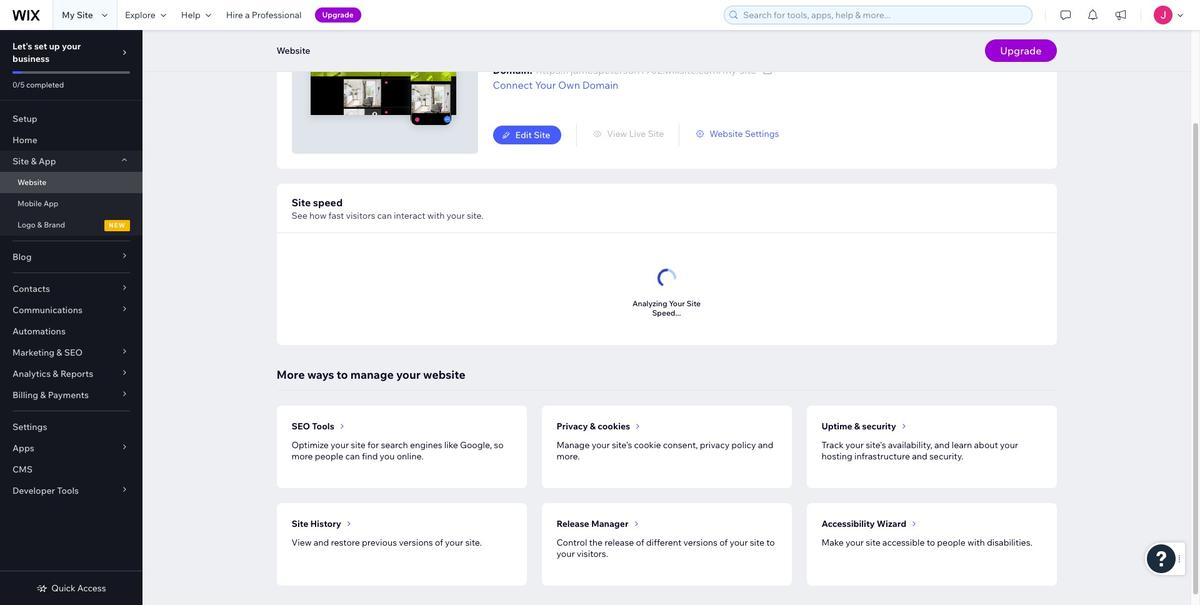 Task type: describe. For each thing, give the bounding box(es) containing it.
visitors
[[346, 210, 376, 221]]

make
[[822, 537, 844, 549]]

developer tools button
[[0, 480, 143, 502]]

search
[[381, 440, 408, 451]]

brand
[[44, 220, 65, 230]]

connect
[[493, 79, 533, 91]]

not
[[493, 34, 510, 46]]

you
[[380, 451, 395, 462]]

1 horizontal spatial seo
[[292, 421, 310, 432]]

view live site
[[608, 128, 664, 139]]

& for site
[[31, 156, 37, 167]]

how
[[310, 210, 327, 221]]

marketing & seo button
[[0, 342, 143, 363]]

Search for tools, apps, help & more... field
[[740, 6, 1029, 24]]

security.
[[930, 451, 964, 462]]

find
[[362, 451, 378, 462]]

site's for availability,
[[866, 440, 887, 451]]

hosting
[[822, 451, 853, 462]]

people inside optimize your site for search engines like google, so more people can find you online.
[[315, 451, 344, 462]]

uptime
[[822, 421, 853, 432]]

& for privacy
[[590, 421, 596, 432]]

manage
[[351, 368, 394, 382]]

website link
[[0, 172, 143, 193]]

contacts
[[13, 283, 50, 295]]

privacy
[[557, 421, 588, 432]]

not published
[[493, 34, 559, 46]]

website for the website button
[[277, 45, 311, 56]]

accessibility
[[822, 519, 876, 530]]

policy
[[732, 440, 757, 451]]

domain:
[[493, 64, 533, 76]]

marketing
[[13, 347, 55, 358]]

release
[[605, 537, 635, 549]]

sidebar element
[[0, 30, 143, 605]]

and inside manage your site's cookie consent, privacy policy and more.
[[759, 440, 774, 451]]

my site
[[62, 9, 93, 21]]

your for own
[[535, 79, 556, 91]]

restore
[[331, 537, 360, 549]]

disabilities.
[[988, 537, 1033, 549]]

billing & payments button
[[0, 385, 143, 406]]

quick access button
[[36, 583, 106, 594]]

completed
[[26, 80, 64, 89]]

let's set up your business
[[13, 41, 81, 64]]

website
[[423, 368, 466, 382]]

your inside let's set up your business
[[62, 41, 81, 52]]

automations
[[13, 326, 66, 337]]

versions inside control the release of different versions of your site to your visitors.
[[684, 537, 718, 549]]

speed
[[313, 196, 343, 209]]

your inside "site speed see how fast visitors can interact with your site."
[[447, 210, 465, 221]]

uptime & security
[[822, 421, 897, 432]]

set
[[34, 41, 47, 52]]

site & app button
[[0, 151, 143, 172]]

developer
[[13, 485, 55, 497]]

https://jamespeterson1902.wixsite.com/my-
[[537, 64, 740, 76]]

fast
[[329, 210, 344, 221]]

site's for cookie
[[612, 440, 633, 451]]

to inside control the release of different versions of your site to your visitors.
[[767, 537, 775, 549]]

access
[[77, 583, 106, 594]]

up
[[49, 41, 60, 52]]

3 of from the left
[[720, 537, 728, 549]]

site left history
[[292, 519, 309, 530]]

site. inside "site speed see how fast visitors can interact with your site."
[[467, 210, 484, 221]]

and down history
[[314, 537, 329, 549]]

cookies
[[598, 421, 631, 432]]

tools for seo tools
[[312, 421, 335, 432]]

logo & brand
[[18, 220, 65, 230]]

help
[[181, 9, 201, 21]]

settings link
[[0, 417, 143, 438]]

2 of from the left
[[636, 537, 645, 549]]

home
[[13, 134, 37, 146]]

own
[[559, 79, 581, 91]]

seo tools
[[292, 421, 335, 432]]

with inside "site speed see how fast visitors can interact with your site."
[[428, 210, 445, 221]]

& for billing
[[40, 390, 46, 401]]

1 of from the left
[[435, 537, 443, 549]]

0/5
[[13, 80, 25, 89]]

privacy
[[700, 440, 730, 451]]

website button
[[271, 41, 317, 60]]

engines
[[410, 440, 443, 451]]

analytics & reports
[[13, 368, 93, 380]]

security
[[863, 421, 897, 432]]

help button
[[174, 0, 219, 30]]

https://jamespeterson1902.wixsite.com/my-site link
[[537, 63, 776, 78]]

track your site's availability, and learn about your hosting infrastructure and security.
[[822, 440, 1019, 462]]

manage
[[557, 440, 590, 451]]

setup link
[[0, 108, 143, 129]]

connect your own domain
[[493, 79, 619, 91]]

developer tools
[[13, 485, 79, 497]]

the
[[590, 537, 603, 549]]

& for logo
[[37, 220, 42, 230]]

site inside popup button
[[13, 156, 29, 167]]

contacts button
[[0, 278, 143, 300]]

2 horizontal spatial website
[[710, 128, 743, 139]]

& for marketing
[[56, 347, 62, 358]]

manage your site's cookie consent, privacy policy and more.
[[557, 440, 774, 462]]

home link
[[0, 129, 143, 151]]

make your site accessible to people with disabilities.
[[822, 537, 1033, 549]]

analytics & reports button
[[0, 363, 143, 385]]

wizard
[[877, 519, 907, 530]]



Task type: vqa. For each thing, say whether or not it's contained in the screenshot.


Task type: locate. For each thing, give the bounding box(es) containing it.
speed...
[[653, 308, 682, 318]]

website settings button
[[695, 128, 780, 139]]

can inside "site speed see how fast visitors can interact with your site."
[[378, 210, 392, 221]]

& inside popup button
[[56, 347, 62, 358]]

and left the learn
[[935, 440, 950, 451]]

0 vertical spatial people
[[315, 451, 344, 462]]

0 horizontal spatial of
[[435, 537, 443, 549]]

site right live
[[648, 128, 664, 139]]

with right interact
[[428, 210, 445, 221]]

1 horizontal spatial upgrade
[[1001, 44, 1042, 57]]

& right privacy
[[590, 421, 596, 432]]

website inside the sidebar element
[[18, 178, 46, 187]]

tools up optimize
[[312, 421, 335, 432]]

cms
[[13, 464, 33, 475]]

site right 'speed...'
[[687, 299, 701, 308]]

1 vertical spatial view
[[292, 537, 312, 549]]

let's
[[13, 41, 32, 52]]

analytics
[[13, 368, 51, 380]]

0 vertical spatial view
[[608, 128, 628, 139]]

0 vertical spatial app
[[39, 156, 56, 167]]

manager
[[592, 519, 629, 530]]

history
[[311, 519, 342, 530]]

control the release of different versions of your site to your visitors.
[[557, 537, 775, 560]]

explore
[[125, 9, 156, 21]]

previous
[[362, 537, 397, 549]]

1 horizontal spatial versions
[[684, 537, 718, 549]]

blog button
[[0, 246, 143, 268]]

1 horizontal spatial can
[[378, 210, 392, 221]]

your inside optimize your site for search engines like google, so more people can find you online.
[[331, 440, 349, 451]]

1 versions from the left
[[399, 537, 433, 549]]

visitors.
[[577, 549, 609, 560]]

0/5 completed
[[13, 80, 64, 89]]

site inside analyzing your site speed...
[[687, 299, 701, 308]]

and
[[759, 440, 774, 451], [935, 440, 950, 451], [913, 451, 928, 462], [314, 537, 329, 549]]

& for analytics
[[53, 368, 59, 380]]

0 vertical spatial site.
[[467, 210, 484, 221]]

your
[[62, 41, 81, 52], [447, 210, 465, 221], [397, 368, 421, 382], [331, 440, 349, 451], [592, 440, 610, 451], [846, 440, 864, 451], [1001, 440, 1019, 451], [445, 537, 464, 549], [730, 537, 748, 549], [846, 537, 865, 549], [557, 549, 575, 560]]

view for view live site
[[608, 128, 628, 139]]

quick
[[51, 583, 75, 594]]

can left "find"
[[346, 451, 360, 462]]

0 vertical spatial can
[[378, 210, 392, 221]]

app right mobile
[[44, 199, 58, 208]]

0 vertical spatial your
[[535, 79, 556, 91]]

domain
[[583, 79, 619, 91]]

0 horizontal spatial versions
[[399, 537, 433, 549]]

0 vertical spatial settings
[[745, 128, 780, 139]]

1 horizontal spatial settings
[[745, 128, 780, 139]]

to right ways
[[337, 368, 348, 382]]

to right accessible
[[927, 537, 936, 549]]

settings
[[745, 128, 780, 139], [13, 422, 47, 433]]

0 horizontal spatial to
[[337, 368, 348, 382]]

site inside control the release of different versions of your site to your visitors.
[[750, 537, 765, 549]]

your inside connect your own domain 'button'
[[535, 79, 556, 91]]

your for site
[[669, 299, 685, 308]]

0 vertical spatial seo
[[64, 347, 83, 358]]

0 horizontal spatial with
[[428, 210, 445, 221]]

1 vertical spatial site.
[[466, 537, 482, 549]]

site inside "site speed see how fast visitors can interact with your site."
[[292, 196, 311, 209]]

0 vertical spatial upgrade
[[322, 10, 354, 19]]

& inside popup button
[[31, 156, 37, 167]]

& down home at the top
[[31, 156, 37, 167]]

0 horizontal spatial upgrade button
[[315, 8, 361, 23]]

1 vertical spatial seo
[[292, 421, 310, 432]]

hire
[[226, 9, 243, 21]]

view for view and restore previous versions of your site.
[[292, 537, 312, 549]]

site right edit
[[534, 129, 551, 141]]

site's down 'cookies'
[[612, 440, 633, 451]]

cms link
[[0, 459, 143, 480]]

& right uptime
[[855, 421, 861, 432]]

view down the site history
[[292, 537, 312, 549]]

logo
[[18, 220, 36, 230]]

2 vertical spatial website
[[18, 178, 46, 187]]

control
[[557, 537, 588, 549]]

0 horizontal spatial seo
[[64, 347, 83, 358]]

app inside popup button
[[39, 156, 56, 167]]

0 vertical spatial with
[[428, 210, 445, 221]]

your inside manage your site's cookie consent, privacy policy and more.
[[592, 440, 610, 451]]

site up the see
[[292, 196, 311, 209]]

edit site
[[516, 129, 551, 141]]

0 vertical spatial upgrade button
[[315, 8, 361, 23]]

1 horizontal spatial to
[[767, 537, 775, 549]]

learn
[[952, 440, 973, 451]]

reports
[[60, 368, 93, 380]]

& for uptime
[[855, 421, 861, 432]]

1 horizontal spatial of
[[636, 537, 645, 549]]

0 horizontal spatial site's
[[612, 440, 633, 451]]

& inside dropdown button
[[53, 368, 59, 380]]

apps button
[[0, 438, 143, 459]]

1 horizontal spatial people
[[938, 537, 966, 549]]

1 vertical spatial upgrade
[[1001, 44, 1042, 57]]

of right previous
[[435, 537, 443, 549]]

and right policy
[[759, 440, 774, 451]]

ways
[[308, 368, 334, 382]]

tools down "cms" link
[[57, 485, 79, 497]]

https://jamespeterson1902.wixsite.com/my-site
[[537, 64, 757, 76]]

1 vertical spatial tools
[[57, 485, 79, 497]]

0 horizontal spatial upgrade
[[322, 10, 354, 19]]

site.
[[467, 210, 484, 221], [466, 537, 482, 549]]

1 site's from the left
[[612, 440, 633, 451]]

app
[[39, 156, 56, 167], [44, 199, 58, 208]]

to
[[337, 368, 348, 382], [767, 537, 775, 549], [927, 537, 936, 549]]

release
[[557, 519, 590, 530]]

tools for developer tools
[[57, 485, 79, 497]]

view left live
[[608, 128, 628, 139]]

1 horizontal spatial website
[[277, 45, 311, 56]]

hire a professional
[[226, 9, 302, 21]]

1 vertical spatial with
[[968, 537, 986, 549]]

edit site link
[[493, 126, 562, 144]]

optimize
[[292, 440, 329, 451]]

2 versions from the left
[[684, 537, 718, 549]]

settings inside settings link
[[13, 422, 47, 433]]

mobile app
[[18, 199, 58, 208]]

site down home at the top
[[13, 156, 29, 167]]

seo up analytics & reports dropdown button
[[64, 347, 83, 358]]

site
[[77, 9, 93, 21], [648, 128, 664, 139], [534, 129, 551, 141], [13, 156, 29, 167], [292, 196, 311, 209], [687, 299, 701, 308], [292, 519, 309, 530]]

see
[[292, 210, 308, 221]]

your left own
[[535, 79, 556, 91]]

automations link
[[0, 321, 143, 342]]

versions right the 'different'
[[684, 537, 718, 549]]

& right logo
[[37, 220, 42, 230]]

2 horizontal spatial to
[[927, 537, 936, 549]]

and left security.
[[913, 451, 928, 462]]

tools inside developer tools popup button
[[57, 485, 79, 497]]

people right the more
[[315, 451, 344, 462]]

1 vertical spatial people
[[938, 537, 966, 549]]

site's inside track your site's availability, and learn about your hosting infrastructure and security.
[[866, 440, 887, 451]]

1 vertical spatial upgrade button
[[986, 39, 1057, 62]]

& up analytics & reports
[[56, 347, 62, 358]]

website settings
[[710, 128, 780, 139]]

1 horizontal spatial your
[[669, 299, 685, 308]]

about
[[975, 440, 999, 451]]

& left reports
[[53, 368, 59, 380]]

website inside button
[[277, 45, 311, 56]]

like
[[445, 440, 458, 451]]

with left 'disabilities.'
[[968, 537, 986, 549]]

1 horizontal spatial view
[[608, 128, 628, 139]]

live
[[630, 128, 646, 139]]

0 horizontal spatial your
[[535, 79, 556, 91]]

2 horizontal spatial of
[[720, 537, 728, 549]]

privacy & cookies
[[557, 421, 631, 432]]

connect your own domain button
[[493, 78, 619, 93]]

site's down security
[[866, 440, 887, 451]]

setup
[[13, 113, 37, 124]]

communications button
[[0, 300, 143, 321]]

people
[[315, 451, 344, 462], [938, 537, 966, 549]]

0 horizontal spatial tools
[[57, 485, 79, 497]]

your inside analyzing your site speed...
[[669, 299, 685, 308]]

release manager
[[557, 519, 629, 530]]

0 horizontal spatial can
[[346, 451, 360, 462]]

seo inside marketing & seo popup button
[[64, 347, 83, 358]]

0 horizontal spatial people
[[315, 451, 344, 462]]

2 site's from the left
[[866, 440, 887, 451]]

to left make
[[767, 537, 775, 549]]

of right the 'different'
[[720, 537, 728, 549]]

of right "release"
[[636, 537, 645, 549]]

people right accessible
[[938, 537, 966, 549]]

1 horizontal spatial upgrade button
[[986, 39, 1057, 62]]

0 vertical spatial tools
[[312, 421, 335, 432]]

published
[[513, 34, 559, 46]]

site inside optimize your site for search engines like google, so more people can find you online.
[[351, 440, 366, 451]]

1 vertical spatial your
[[669, 299, 685, 308]]

seo up optimize
[[292, 421, 310, 432]]

consent,
[[664, 440, 698, 451]]

can right visitors at the left top
[[378, 210, 392, 221]]

business
[[13, 53, 50, 64]]

can inside optimize your site for search engines like google, so more people can find you online.
[[346, 451, 360, 462]]

tools
[[312, 421, 335, 432], [57, 485, 79, 497]]

cookie
[[635, 440, 662, 451]]

my
[[62, 9, 75, 21]]

1 vertical spatial can
[[346, 451, 360, 462]]

0 horizontal spatial view
[[292, 537, 312, 549]]

0 horizontal spatial settings
[[13, 422, 47, 433]]

& inside dropdown button
[[40, 390, 46, 401]]

1 horizontal spatial tools
[[312, 421, 335, 432]]

communications
[[13, 305, 83, 316]]

track
[[822, 440, 844, 451]]

view live site link
[[593, 128, 664, 139]]

professional
[[252, 9, 302, 21]]

so
[[494, 440, 504, 451]]

interact
[[394, 210, 426, 221]]

& right billing
[[40, 390, 46, 401]]

blog
[[13, 251, 32, 263]]

google,
[[460, 440, 492, 451]]

0 vertical spatial website
[[277, 45, 311, 56]]

1 vertical spatial website
[[710, 128, 743, 139]]

site right my
[[77, 9, 93, 21]]

mobile
[[18, 199, 42, 208]]

accessible
[[883, 537, 925, 549]]

site's inside manage your site's cookie consent, privacy policy and more.
[[612, 440, 633, 451]]

your right analyzing
[[669, 299, 685, 308]]

site's
[[612, 440, 633, 451], [866, 440, 887, 451]]

0 horizontal spatial website
[[18, 178, 46, 187]]

1 horizontal spatial site's
[[866, 440, 887, 451]]

site & app
[[13, 156, 56, 167]]

versions right previous
[[399, 537, 433, 549]]

website for website link
[[18, 178, 46, 187]]

1 vertical spatial settings
[[13, 422, 47, 433]]

site speed see how fast visitors can interact with your site.
[[292, 196, 484, 221]]

different
[[647, 537, 682, 549]]

1 vertical spatial app
[[44, 199, 58, 208]]

optimize your site for search engines like google, so more people can find you online.
[[292, 440, 504, 462]]

analyzing your site speed...
[[633, 299, 701, 318]]

app up website link
[[39, 156, 56, 167]]

quick access
[[51, 583, 106, 594]]

1 horizontal spatial with
[[968, 537, 986, 549]]



